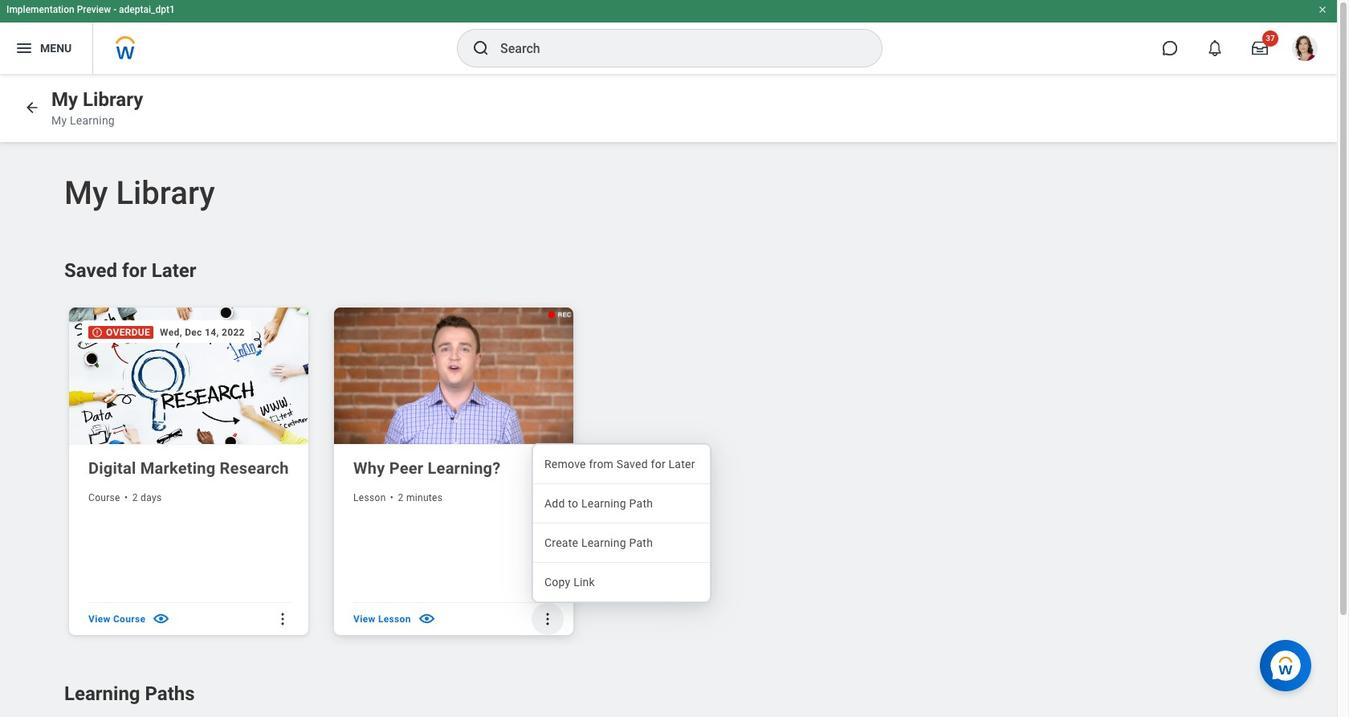 Task type: describe. For each thing, give the bounding box(es) containing it.
0 vertical spatial saved
[[64, 259, 117, 282]]

exclamation circle image
[[92, 327, 103, 338]]

dec
[[185, 327, 202, 338]]

days
[[141, 492, 162, 503]]

arrow left image
[[24, 100, 40, 116]]

37
[[1266, 34, 1275, 43]]

view for digital marketing research
[[88, 614, 111, 625]]

1 vertical spatial course
[[113, 614, 146, 625]]

1 vertical spatial lesson
[[378, 614, 411, 625]]

learning right to
[[581, 497, 626, 510]]

minutes
[[406, 492, 443, 503]]

2 minutes
[[398, 492, 443, 503]]

my library my learning
[[51, 88, 143, 127]]

why
[[353, 459, 385, 478]]

path inside add to learning path button
[[629, 497, 653, 510]]

add to learning path button
[[533, 484, 710, 523]]

2 days
[[132, 492, 162, 503]]

-
[[113, 4, 117, 15]]

learning left paths
[[64, 683, 140, 705]]

from
[[589, 458, 614, 471]]

create learning path button
[[533, 524, 710, 562]]

2 related actions vertical image from the left
[[540, 611, 556, 627]]

learning inside my library my learning
[[70, 114, 115, 127]]

for inside button
[[651, 458, 666, 471]]

my for my library my learning
[[51, 88, 78, 111]]

0 vertical spatial for
[[122, 259, 147, 282]]

research
[[220, 459, 289, 478]]

add
[[545, 497, 565, 510]]

create
[[545, 537, 578, 549]]

profile logan mcneil image
[[1292, 35, 1318, 64]]

create learning path
[[545, 537, 653, 549]]

menu banner
[[0, 0, 1337, 74]]

why peer learning?
[[353, 459, 501, 478]]

wed, dec 14, 2022
[[160, 327, 245, 338]]

copy
[[545, 576, 571, 589]]

learning paths
[[64, 683, 195, 705]]

my library
[[64, 174, 215, 212]]

path inside the create learning path button
[[629, 537, 653, 549]]

digital marketing research link
[[88, 457, 292, 479]]

menu
[[40, 41, 72, 54]]

notifications large image
[[1207, 40, 1223, 56]]

saved for later
[[64, 259, 196, 282]]

justify image
[[14, 39, 34, 58]]



Task type: locate. For each thing, give the bounding box(es) containing it.
14,
[[205, 327, 219, 338]]

Search Workday  search field
[[500, 31, 849, 66]]

1 vertical spatial my
[[51, 114, 67, 127]]

0 vertical spatial course
[[88, 492, 120, 503]]

remove from saved for later button
[[533, 445, 710, 484]]

for up overdue
[[122, 259, 147, 282]]

paths
[[145, 683, 195, 705]]

0 vertical spatial later
[[152, 259, 196, 282]]

my
[[51, 88, 78, 111], [51, 114, 67, 127], [64, 174, 108, 212]]

to
[[568, 497, 578, 510]]

0 horizontal spatial related actions vertical image
[[275, 611, 291, 627]]

visible image for peer
[[417, 610, 436, 628]]

visible image for marketing
[[152, 610, 170, 628]]

implementation
[[6, 4, 74, 15]]

1 vertical spatial path
[[629, 537, 653, 549]]

37 button
[[1242, 31, 1279, 66]]

2 path from the top
[[629, 537, 653, 549]]

later up add to learning path button
[[669, 458, 695, 471]]

visible image
[[152, 610, 170, 628], [417, 610, 436, 628]]

course
[[88, 492, 120, 503], [113, 614, 146, 625]]

0 horizontal spatial 2
[[132, 492, 138, 503]]

course down "digital"
[[88, 492, 120, 503]]

later
[[152, 259, 196, 282], [669, 458, 695, 471]]

2
[[132, 492, 138, 503], [398, 492, 404, 503]]

overdue
[[106, 327, 150, 338]]

for
[[122, 259, 147, 282], [651, 458, 666, 471]]

2 vertical spatial my
[[64, 174, 108, 212]]

lesson
[[353, 492, 386, 503], [378, 614, 411, 625]]

2 for marketing
[[132, 492, 138, 503]]

course up the learning paths
[[113, 614, 146, 625]]

path
[[629, 497, 653, 510], [629, 537, 653, 549]]

copy link
[[545, 576, 595, 589]]

saved
[[64, 259, 117, 282], [617, 458, 648, 471]]

why peer learning? image
[[334, 308, 577, 445]]

1 vertical spatial for
[[651, 458, 666, 471]]

for up add to learning path button
[[651, 458, 666, 471]]

1 horizontal spatial visible image
[[417, 610, 436, 628]]

preview
[[77, 4, 111, 15]]

1 2 from the left
[[132, 492, 138, 503]]

peer
[[389, 459, 424, 478]]

0 horizontal spatial for
[[122, 259, 147, 282]]

library inside my library my learning
[[83, 88, 143, 111]]

0 horizontal spatial later
[[152, 259, 196, 282]]

view for why peer learning?
[[353, 614, 376, 625]]

1 view from the left
[[88, 614, 111, 625]]

2 2 from the left
[[398, 492, 404, 503]]

saved up exclamation circle icon
[[64, 259, 117, 282]]

why peer learning? link
[[353, 457, 557, 479]]

1 path from the top
[[629, 497, 653, 510]]

2 view from the left
[[353, 614, 376, 625]]

path up the copy link button
[[629, 537, 653, 549]]

remove from saved for later
[[545, 458, 695, 471]]

0 vertical spatial my
[[51, 88, 78, 111]]

adeptai_dpt1
[[119, 4, 175, 15]]

0 horizontal spatial saved
[[64, 259, 117, 282]]

wed,
[[160, 327, 182, 338]]

1 horizontal spatial 2
[[398, 492, 404, 503]]

0 vertical spatial path
[[629, 497, 653, 510]]

0 vertical spatial lesson
[[353, 492, 386, 503]]

2 for peer
[[398, 492, 404, 503]]

1 horizontal spatial related actions vertical image
[[540, 611, 556, 627]]

inbox large image
[[1252, 40, 1268, 56]]

0 vertical spatial library
[[83, 88, 143, 111]]

search image
[[471, 39, 491, 58]]

later inside button
[[669, 458, 695, 471]]

visible image right view lesson
[[417, 610, 436, 628]]

copy link button
[[533, 563, 710, 602]]

2 left 'days'
[[132, 492, 138, 503]]

1 vertical spatial library
[[116, 174, 215, 212]]

list containing remove from saved for later
[[533, 445, 710, 602]]

saved inside remove from saved for later button
[[617, 458, 648, 471]]

list
[[64, 303, 593, 639], [533, 445, 710, 602]]

1 horizontal spatial for
[[651, 458, 666, 471]]

related actions vertical image
[[275, 611, 291, 627], [540, 611, 556, 627]]

1 related actions vertical image from the left
[[275, 611, 291, 627]]

saved right from
[[617, 458, 648, 471]]

library for my library my learning
[[83, 88, 143, 111]]

1 horizontal spatial later
[[669, 458, 695, 471]]

0 horizontal spatial view
[[88, 614, 111, 625]]

my for my library
[[64, 174, 108, 212]]

learning down 'add to learning path' on the bottom of page
[[581, 537, 626, 549]]

digital marketing research
[[88, 459, 289, 478]]

2 visible image from the left
[[417, 610, 436, 628]]

0 horizontal spatial visible image
[[152, 610, 170, 628]]

1 vertical spatial later
[[669, 458, 695, 471]]

path down remove from saved for later button at the bottom of the page
[[629, 497, 653, 510]]

marketing
[[140, 459, 216, 478]]

digital
[[88, 459, 136, 478]]

list containing digital marketing research
[[64, 303, 593, 639]]

learning right arrow left image
[[70, 114, 115, 127]]

1 visible image from the left
[[152, 610, 170, 628]]

library
[[83, 88, 143, 111], [116, 174, 215, 212]]

implementation preview -   adeptai_dpt1
[[6, 4, 175, 15]]

view lesson
[[353, 614, 411, 625]]

add to learning path
[[545, 497, 653, 510]]

1 horizontal spatial view
[[353, 614, 376, 625]]

learning?
[[428, 459, 501, 478]]

remove
[[545, 458, 586, 471]]

link
[[574, 576, 595, 589]]

view
[[88, 614, 111, 625], [353, 614, 376, 625]]

2 left minutes
[[398, 492, 404, 503]]

view course
[[88, 614, 146, 625]]

2022
[[222, 327, 245, 338]]

learning
[[70, 114, 115, 127], [581, 497, 626, 510], [581, 537, 626, 549], [64, 683, 140, 705]]

menu button
[[0, 22, 93, 74]]

close environment banner image
[[1318, 5, 1328, 14]]

1 vertical spatial saved
[[617, 458, 648, 471]]

library for my library
[[116, 174, 215, 212]]

later up the wed,
[[152, 259, 196, 282]]

digital marketing research image
[[69, 308, 312, 445]]

1 horizontal spatial saved
[[617, 458, 648, 471]]

visible image right view course
[[152, 610, 170, 628]]



Task type: vqa. For each thing, say whether or not it's contained in the screenshot.
the bottommost the "Saved"
yes



